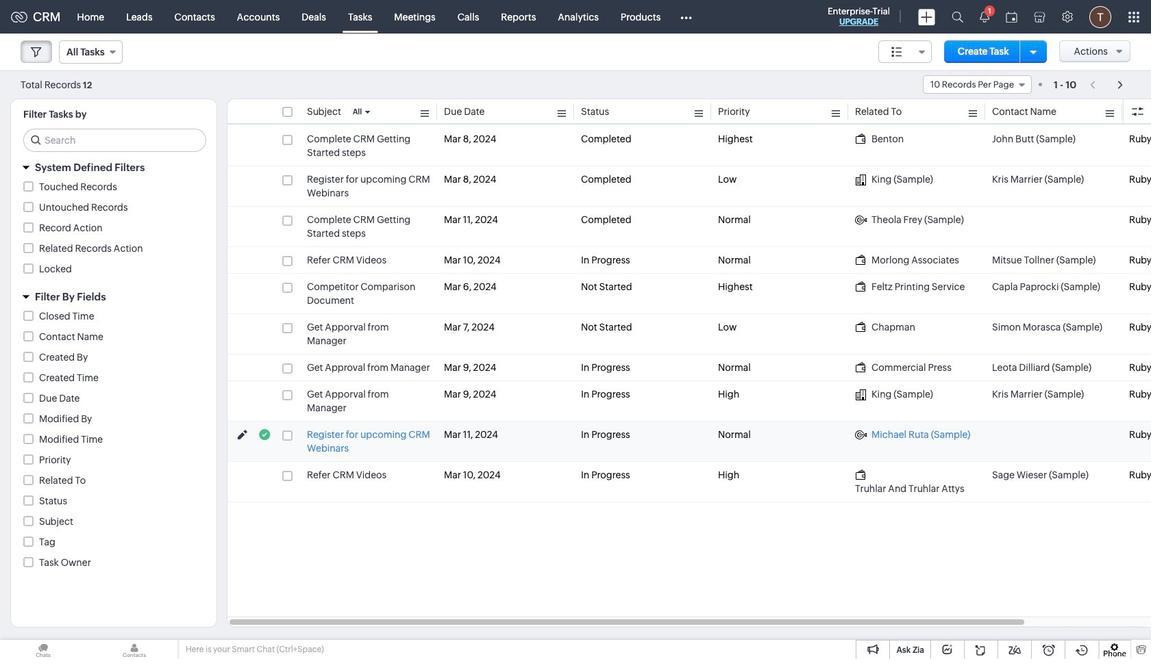 Task type: describe. For each thing, give the bounding box(es) containing it.
search image
[[952, 11, 963, 23]]

none field the size
[[878, 40, 932, 63]]

calendar image
[[1006, 11, 1017, 22]]

logo image
[[11, 11, 27, 22]]

size image
[[891, 46, 902, 58]]

search element
[[943, 0, 972, 34]]

profile element
[[1081, 0, 1120, 33]]

create menu image
[[918, 9, 935, 25]]

Search text field
[[24, 129, 206, 151]]



Task type: locate. For each thing, give the bounding box(es) containing it.
contacts image
[[91, 641, 177, 660]]

signals element
[[972, 0, 998, 34]]

row group
[[227, 126, 1151, 503]]

None field
[[59, 40, 122, 64], [878, 40, 932, 63], [923, 75, 1032, 94], [59, 40, 122, 64], [923, 75, 1032, 94]]

profile image
[[1089, 6, 1111, 28]]

chats image
[[0, 641, 86, 660]]

create menu element
[[910, 0, 943, 33]]

Other Modules field
[[672, 6, 701, 28]]



Task type: vqa. For each thing, say whether or not it's contained in the screenshot.
Signals icon
no



